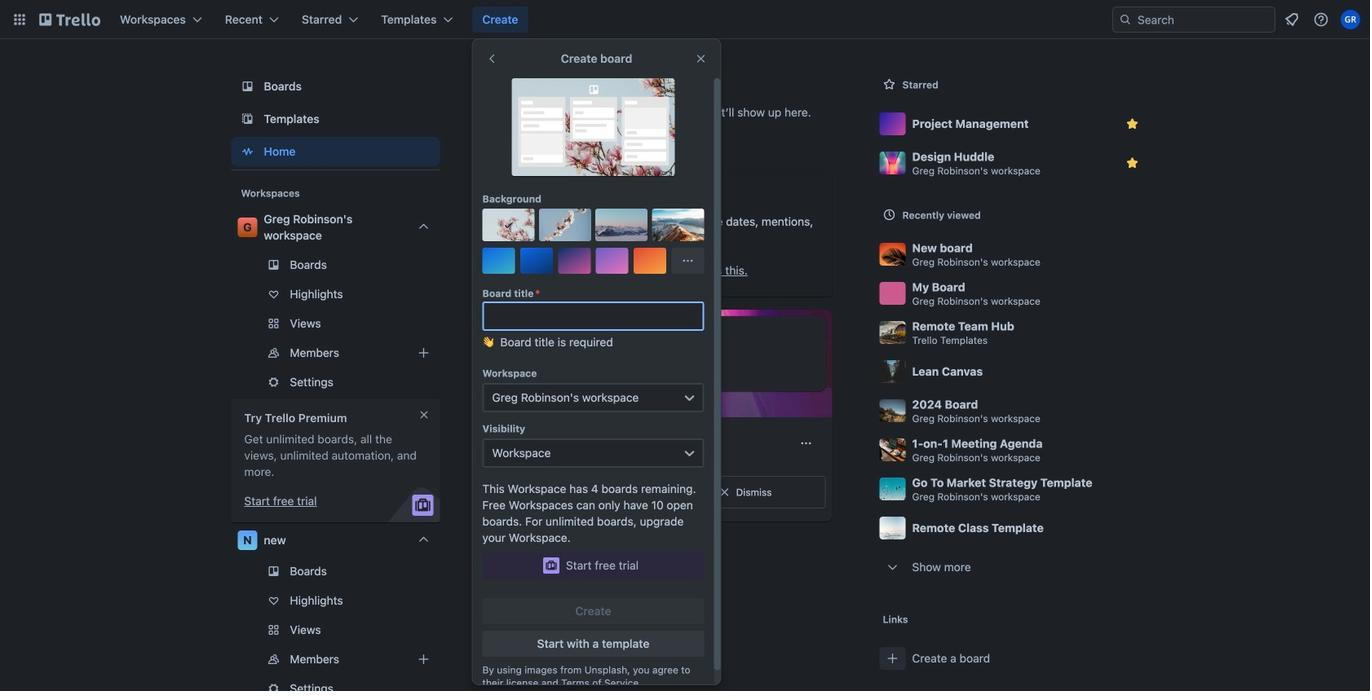 Task type: vqa. For each thing, say whether or not it's contained in the screenshot.
Search 'field'
yes



Task type: locate. For each thing, give the bounding box(es) containing it.
greg robinson (gregrobinson96) image
[[1341, 10, 1360, 29]]

wave image
[[482, 334, 494, 357]]

1 vertical spatial add image
[[414, 650, 433, 670]]

home image
[[238, 142, 257, 161]]

template board image
[[238, 109, 257, 129]]

None text field
[[482, 302, 704, 331]]

0 vertical spatial add image
[[414, 343, 433, 363]]

1 add image from the top
[[414, 343, 433, 363]]

close popover image
[[694, 52, 707, 65]]

return to previous screen image
[[486, 52, 499, 65]]

color: green, title: none image
[[506, 326, 552, 339]]

open information menu image
[[1313, 11, 1329, 28]]

board image
[[238, 77, 257, 96]]

back to home image
[[39, 7, 100, 33]]

click to unstar design huddle . it will be removed from your starred list. image
[[1124, 155, 1141, 171]]

add image
[[414, 343, 433, 363], [414, 650, 433, 670]]

click to unstar project management. it will be removed from your starred list. image
[[1124, 116, 1141, 132]]



Task type: describe. For each thing, give the bounding box(es) containing it.
search image
[[1119, 13, 1132, 26]]

custom image image
[[502, 219, 515, 232]]

2 add image from the top
[[414, 650, 433, 670]]

0 notifications image
[[1282, 10, 1302, 29]]

primary element
[[0, 0, 1370, 39]]

Search field
[[1132, 8, 1275, 31]]



